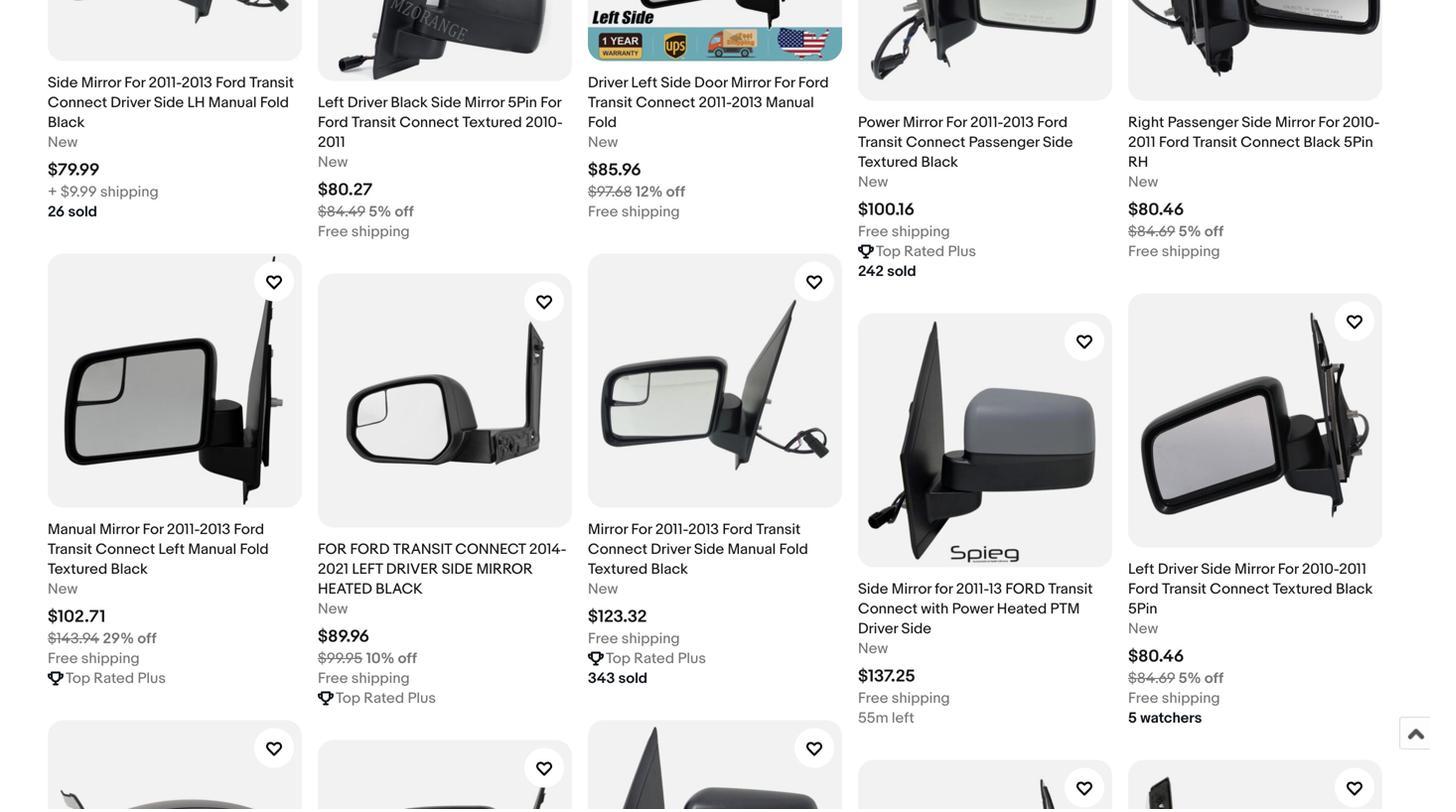 Task type: describe. For each thing, give the bounding box(es) containing it.
sold for $100.16
[[888, 263, 917, 281]]

transit inside the mirror for 2011-2013 ford transit connect driver side manual fold textured black new $123.32 free shipping
[[757, 521, 801, 539]]

ford inside left driver black side mirror 5pin for ford transit connect textured 2010- 2011 new $80.27 $84.49 5% off free shipping
[[318, 114, 348, 132]]

for inside the mirror for 2011-2013 ford transit connect driver side manual fold textured black new $123.32 free shipping
[[632, 521, 652, 539]]

left inside manual mirror for 2011-2013 ford transit connect left manual fold textured black new $102.71 $143.94 29% off free shipping
[[159, 541, 185, 559]]

black inside manual mirror for 2011-2013 ford transit connect left manual fold textured black new $102.71 $143.94 29% off free shipping
[[111, 561, 148, 579]]

13
[[989, 581, 1003, 599]]

power inside 'power mirror for 2011-2013 ford transit connect passenger side textured black new $100.16 free shipping'
[[859, 114, 900, 132]]

sold inside the "side mirror for 2011-2013 ford transit connect driver side lh manual fold black new $79.99 + $9.99 shipping 26 sold"
[[68, 203, 97, 221]]

ptm
[[1051, 601, 1080, 619]]

right
[[1129, 114, 1165, 132]]

$85.96
[[588, 160, 642, 181]]

transit inside right passenger side mirror for 2010- 2011 ford transit connect black 5pin rh new $80.46 $84.69 5% off free shipping
[[1193, 134, 1238, 152]]

5pin inside left driver side mirror for 2010-2011 ford transit connect textured black 5pin new $80.46 $84.69 5% off free shipping 5 watchers
[[1129, 601, 1158, 619]]

free shipping text field for $102.71
[[48, 650, 140, 669]]

$123.32
[[588, 607, 647, 628]]

shipping inside the mirror for 2011-2013 ford transit connect driver side manual fold textured black new $123.32 free shipping
[[622, 631, 680, 649]]

new text field for $97.68
[[588, 133, 618, 153]]

shipping inside left driver black side mirror 5pin for ford transit connect textured 2010- 2011 new $80.27 $84.49 5% off free shipping
[[352, 223, 410, 241]]

side mirror for 2011-2013 ford transit connect driver side lh manual fold black new $79.99 + $9.99 shipping 26 sold
[[48, 74, 294, 221]]

side inside right passenger side mirror for 2010- 2011 ford transit connect black 5pin rh new $80.46 $84.69 5% off free shipping
[[1242, 114, 1273, 132]]

free inside left driver black side mirror 5pin for ford transit connect textured 2010- 2011 new $80.27 $84.49 5% off free shipping
[[318, 223, 348, 241]]

free shipping text field down the 12%
[[588, 202, 680, 222]]

door
[[695, 74, 728, 92]]

ford inside for ford transit connect 2014- 2021 left driver side mirror heated black new $89.96 $99.95 10% off free shipping
[[350, 541, 390, 559]]

55m left text field
[[859, 709, 915, 729]]

for inside right passenger side mirror for 2010- 2011 ford transit connect black 5pin rh new $80.46 $84.69 5% off free shipping
[[1319, 114, 1340, 132]]

previous price $99.95 10% off text field
[[318, 650, 417, 669]]

previous price $84.49 5% off text field
[[318, 202, 414, 222]]

new text field down the heated at the bottom left
[[318, 600, 348, 620]]

$80.46 text field for left driver side mirror for 2010-2011 ford transit connect textured black 5pin
[[1129, 647, 1185, 668]]

free inside right passenger side mirror for 2010- 2011 ford transit connect black 5pin rh new $80.46 $84.69 5% off free shipping
[[1129, 243, 1159, 261]]

343 sold
[[588, 670, 648, 688]]

5
[[1129, 710, 1138, 728]]

2011 for left driver side mirror for 2010-2011 ford transit connect textured black 5pin new $80.46 $84.69 5% off free shipping 5 watchers
[[1340, 561, 1367, 579]]

new text field for $80.27
[[318, 153, 348, 173]]

10%
[[366, 651, 395, 668]]

off for left driver side mirror for 2010-2011 ford transit connect textured black 5pin new $80.46 $84.69 5% off free shipping 5 watchers
[[1205, 670, 1224, 688]]

$137.25
[[859, 667, 916, 688]]

connect inside 'driver left side door mirror for ford transit connect 2011-2013 manual fold new $85.96 $97.68 12% off free shipping'
[[636, 94, 696, 112]]

new inside 'driver left side door mirror for ford transit connect 2011-2013 manual fold new $85.96 $97.68 12% off free shipping'
[[588, 134, 618, 152]]

transit inside the "side mirror for 2011-2013 ford transit connect driver side lh manual fold black new $79.99 + $9.99 shipping 26 sold"
[[250, 74, 294, 92]]

off for driver left side door mirror for ford transit connect 2011-2013 manual fold new $85.96 $97.68 12% off free shipping
[[667, 184, 686, 201]]

new inside left driver black side mirror 5pin for ford transit connect textured 2010- 2011 new $80.27 $84.49 5% off free shipping
[[318, 154, 348, 172]]

$100.16
[[859, 200, 915, 221]]

$123.32 text field
[[588, 607, 647, 628]]

textured for free
[[859, 154, 918, 172]]

mirror inside manual mirror for 2011-2013 ford transit connect left manual fold textured black new $102.71 $143.94 29% off free shipping
[[99, 521, 139, 539]]

2011- for $137.25
[[957, 581, 989, 599]]

manual mirror for 2011-2013 ford transit connect left manual fold textured black new $102.71 $143.94 29% off free shipping
[[48, 521, 269, 668]]

$80.46 text field for right passenger side mirror for 2010- 2011 ford transit connect black 5pin rh
[[1129, 200, 1185, 221]]

connect inside left driver side mirror for 2010-2011 ford transit connect textured black 5pin new $80.46 $84.69 5% off free shipping 5 watchers
[[1211, 581, 1270, 599]]

transit inside left driver black side mirror 5pin for ford transit connect textured 2010- 2011 new $80.27 $84.49 5% off free shipping
[[352, 114, 396, 132]]

black inside the "side mirror for 2011-2013 ford transit connect driver side lh manual fold black new $79.99 + $9.99 shipping 26 sold"
[[48, 114, 85, 132]]

left inside left driver side mirror for 2010-2011 ford transit connect textured black 5pin new $80.46 $84.69 5% off free shipping 5 watchers
[[1129, 561, 1155, 579]]

rated up 343 sold
[[634, 651, 675, 668]]

for inside 'driver left side door mirror for ford transit connect 2011-2013 manual fold new $85.96 $97.68 12% off free shipping'
[[775, 74, 795, 92]]

new inside left driver side mirror for 2010-2011 ford transit connect textured black 5pin new $80.46 $84.69 5% off free shipping 5 watchers
[[1129, 621, 1159, 639]]

shipping inside the "side mirror for 2011-2013 ford transit connect driver side lh manual fold black new $79.99 + $9.99 shipping 26 sold"
[[100, 184, 159, 201]]

top inside text field
[[876, 243, 901, 261]]

mirror inside right passenger side mirror for 2010- 2011 ford transit connect black 5pin rh new $80.46 $84.69 5% off free shipping
[[1276, 114, 1316, 132]]

connect inside 'power mirror for 2011-2013 ford transit connect passenger side textured black new $100.16 free shipping'
[[906, 134, 966, 152]]

manual inside 'driver left side door mirror for ford transit connect 2011-2013 manual fold new $85.96 $97.68 12% off free shipping'
[[766, 94, 815, 112]]

for inside the "side mirror for 2011-2013 ford transit connect driver side lh manual fold black new $79.99 + $9.99 shipping 26 sold"
[[125, 74, 145, 92]]

for
[[318, 541, 347, 559]]

mirror inside 'power mirror for 2011-2013 ford transit connect passenger side textured black new $100.16 free shipping'
[[903, 114, 943, 132]]

$100.16 text field
[[859, 200, 915, 221]]

side
[[442, 561, 473, 579]]

shipping inside right passenger side mirror for 2010- 2011 ford transit connect black 5pin rh new $80.46 $84.69 5% off free shipping
[[1162, 243, 1221, 261]]

connect inside the "side mirror for 2011-2013 ford transit connect driver side lh manual fold black new $79.99 + $9.99 shipping 26 sold"
[[48, 94, 107, 112]]

transit inside 'driver left side door mirror for ford transit connect 2011-2013 manual fold new $85.96 $97.68 12% off free shipping'
[[588, 94, 633, 112]]

left driver side mirror for 2010-2011 ford transit connect textured black 5pin new $80.46 $84.69 5% off free shipping 5 watchers
[[1129, 561, 1374, 728]]

shipping inside for ford transit connect 2014- 2021 left driver side mirror heated black new $89.96 $99.95 10% off free shipping
[[352, 670, 410, 688]]

mirror inside side mirror for 2011-13 ford transit connect with power heated ptm driver side new $137.25 free shipping 55m left
[[892, 581, 932, 599]]

off for manual mirror for 2011-2013 ford transit connect left manual fold textured black new $102.71 $143.94 29% off free shipping
[[137, 631, 157, 649]]

off for right passenger side mirror for 2010- 2011 ford transit connect black 5pin rh new $80.46 $84.69 5% off free shipping
[[1205, 223, 1224, 241]]

textured for $80.46
[[1273, 581, 1333, 599]]

driver inside side mirror for 2011-13 ford transit connect with power heated ptm driver side new $137.25 free shipping 55m left
[[859, 621, 898, 639]]

$102.71 text field
[[48, 607, 106, 628]]

new inside the mirror for 2011-2013 ford transit connect driver side manual fold textured black new $123.32 free shipping
[[588, 581, 618, 599]]

passenger inside right passenger side mirror for 2010- 2011 ford transit connect black 5pin rh new $80.46 $84.69 5% off free shipping
[[1168, 114, 1239, 132]]

transit inside left driver side mirror for 2010-2011 ford transit connect textured black 5pin new $80.46 $84.69 5% off free shipping 5 watchers
[[1163, 581, 1207, 599]]

black inside the mirror for 2011-2013 ford transit connect driver side manual fold textured black new $123.32 free shipping
[[651, 561, 688, 579]]

fold inside 'driver left side door mirror for ford transit connect 2011-2013 manual fold new $85.96 $97.68 12% off free shipping'
[[588, 114, 617, 132]]

transit
[[393, 541, 452, 559]]

26 sold text field
[[48, 202, 97, 222]]

$89.96 text field
[[318, 627, 370, 648]]

ford inside the mirror for 2011-2013 ford transit connect driver side manual fold textured black new $123.32 free shipping
[[723, 521, 753, 539]]

new inside for ford transit connect 2014- 2021 left driver side mirror heated black new $89.96 $99.95 10% off free shipping
[[318, 601, 348, 619]]

$99.95
[[318, 651, 363, 668]]

29%
[[103, 631, 134, 649]]

mirror
[[477, 561, 533, 579]]

new inside right passenger side mirror for 2010- 2011 ford transit connect black 5pin rh new $80.46 $84.69 5% off free shipping
[[1129, 174, 1159, 191]]

side inside left driver side mirror for 2010-2011 ford transit connect textured black 5pin new $80.46 $84.69 5% off free shipping 5 watchers
[[1202, 561, 1232, 579]]

free shipping text field for $123.32
[[588, 630, 680, 650]]

shipping inside left driver side mirror for 2010-2011 ford transit connect textured black 5pin new $80.46 $84.69 5% off free shipping 5 watchers
[[1162, 690, 1221, 708]]

for
[[935, 581, 953, 599]]

sold for new
[[619, 670, 648, 688]]

side inside the mirror for 2011-2013 ford transit connect driver side manual fold textured black new $123.32 free shipping
[[694, 541, 725, 559]]

connect inside side mirror for 2011-13 ford transit connect with power heated ptm driver side new $137.25 free shipping 55m left
[[859, 601, 918, 619]]

2010- for left driver side mirror for 2010-2011 ford transit connect textured black 5pin new $80.46 $84.69 5% off free shipping 5 watchers
[[1303, 561, 1340, 579]]

26
[[48, 203, 65, 221]]

power inside side mirror for 2011-13 ford transit connect with power heated ptm driver side new $137.25 free shipping 55m left
[[953, 601, 994, 619]]

top down $99.95
[[336, 690, 361, 708]]

shipping inside 'power mirror for 2011-2013 ford transit connect passenger side textured black new $100.16 free shipping'
[[892, 223, 951, 241]]

off for left driver black side mirror 5pin for ford transit connect textured 2010- 2011 new $80.27 $84.49 5% off free shipping
[[395, 203, 414, 221]]

off inside for ford transit connect 2014- 2021 left driver side mirror heated black new $89.96 $99.95 10% off free shipping
[[398, 651, 417, 668]]

driver inside the "side mirror for 2011-2013 ford transit connect driver side lh manual fold black new $79.99 + $9.99 shipping 26 sold"
[[111, 94, 151, 112]]

plus inside text field
[[948, 243, 977, 261]]

previous price $84.69 5% off text field for left driver side mirror for 2010-2011 ford transit connect textured black 5pin
[[1129, 669, 1224, 689]]

for inside left driver black side mirror 5pin for ford transit connect textured 2010- 2011 new $80.27 $84.49 5% off free shipping
[[541, 94, 562, 112]]

new text field for $123.32
[[588, 580, 618, 600]]

textured for $80.27
[[463, 114, 522, 132]]

transit inside 'power mirror for 2011-2013 ford transit connect passenger side textured black new $100.16 free shipping'
[[859, 134, 903, 152]]

fold inside the "side mirror for 2011-2013 ford transit connect driver side lh manual fold black new $79.99 + $9.99 shipping 26 sold"
[[260, 94, 289, 112]]

driver inside left driver side mirror for 2010-2011 ford transit connect textured black 5pin new $80.46 $84.69 5% off free shipping 5 watchers
[[1159, 561, 1198, 579]]

top rated plus down 29%
[[66, 670, 166, 688]]

with
[[921, 601, 949, 619]]

free inside for ford transit connect 2014- 2021 left driver side mirror heated black new $89.96 $99.95 10% off free shipping
[[318, 670, 348, 688]]

$84.69 for right passenger side mirror for 2010- 2011 ford transit connect black 5pin rh new $80.46 $84.69 5% off free shipping
[[1129, 223, 1176, 241]]

$80.46 for right passenger side mirror for 2010- 2011 ford transit connect black 5pin rh new $80.46 $84.69 5% off free shipping
[[1129, 200, 1185, 221]]

5pin inside left driver black side mirror 5pin for ford transit connect textured 2010- 2011 new $80.27 $84.49 5% off free shipping
[[508, 94, 537, 112]]

side mirror for 2011-13 ford transit connect with power heated ptm driver side new $137.25 free shipping 55m left
[[859, 581, 1093, 728]]

plus down the mirror for 2011-2013 ford transit connect driver side manual fold textured black new $123.32 free shipping at bottom
[[678, 651, 706, 668]]

driver inside 'driver left side door mirror for ford transit connect 2011-2013 manual fold new $85.96 $97.68 12% off free shipping'
[[588, 74, 628, 92]]

manual inside the mirror for 2011-2013 ford transit connect driver side manual fold textured black new $123.32 free shipping
[[728, 541, 776, 559]]

343
[[588, 670, 615, 688]]

driver inside left driver black side mirror 5pin for ford transit connect textured 2010- 2011 new $80.27 $84.49 5% off free shipping
[[348, 94, 388, 112]]

new inside 'power mirror for 2011-2013 ford transit connect passenger side textured black new $100.16 free shipping'
[[859, 174, 889, 191]]

55m
[[859, 710, 889, 728]]

free inside 'power mirror for 2011-2013 ford transit connect passenger side textured black new $100.16 free shipping'
[[859, 223, 889, 241]]

free shipping text field down $84.49
[[318, 222, 410, 242]]

ford inside right passenger side mirror for 2010- 2011 ford transit connect black 5pin rh new $80.46 $84.69 5% off free shipping
[[1160, 134, 1190, 152]]

shipping inside 'driver left side door mirror for ford transit connect 2011-2013 manual fold new $85.96 $97.68 12% off free shipping'
[[622, 203, 680, 221]]

242 sold
[[859, 263, 917, 281]]

2010- for right passenger side mirror for 2010- 2011 ford transit connect black 5pin rh new $80.46 $84.69 5% off free shipping
[[1343, 114, 1381, 132]]

free inside side mirror for 2011-13 ford transit connect with power heated ptm driver side new $137.25 free shipping 55m left
[[859, 690, 889, 708]]

left
[[352, 561, 383, 579]]

free shipping text field for $80.46
[[1129, 689, 1221, 709]]

top down $143.94
[[66, 670, 90, 688]]

black inside left driver black side mirror 5pin for ford transit connect textured 2010- 2011 new $80.27 $84.49 5% off free shipping
[[391, 94, 428, 112]]

free shipping text field for $137.25
[[859, 689, 951, 709]]

black
[[376, 581, 423, 599]]

mirror inside the mirror for 2011-2013 ford transit connect driver side manual fold textured black new $123.32 free shipping
[[588, 521, 628, 539]]

for inside manual mirror for 2011-2013 ford transit connect left manual fold textured black new $102.71 $143.94 29% off free shipping
[[143, 521, 164, 539]]

2 horizontal spatial top rated plus text field
[[606, 650, 706, 669]]



Task type: locate. For each thing, give the bounding box(es) containing it.
2011- inside the mirror for 2011-2013 ford transit connect driver side manual fold textured black new $123.32 free shipping
[[656, 521, 689, 539]]

$89.96
[[318, 627, 370, 648]]

driver
[[588, 74, 628, 92], [111, 94, 151, 112], [348, 94, 388, 112], [651, 541, 691, 559], [1159, 561, 1198, 579], [859, 621, 898, 639]]

5% inside left driver side mirror for 2010-2011 ford transit connect textured black 5pin new $80.46 $84.69 5% off free shipping 5 watchers
[[1179, 670, 1202, 688]]

rated down 29%
[[94, 670, 134, 688]]

top rated plus up 242 sold
[[876, 243, 977, 261]]

passenger inside 'power mirror for 2011-2013 ford transit connect passenger side textured black new $100.16 free shipping'
[[969, 134, 1040, 152]]

textured inside the mirror for 2011-2013 ford transit connect driver side manual fold textured black new $123.32 free shipping
[[588, 561, 648, 579]]

0 vertical spatial passenger
[[1168, 114, 1239, 132]]

new text field for $137.25
[[859, 640, 889, 660]]

heated
[[318, 581, 372, 599]]

0 vertical spatial $84.69
[[1129, 223, 1176, 241]]

$79.99
[[48, 160, 100, 181]]

ford up the left
[[350, 541, 390, 559]]

2011 inside left driver black side mirror 5pin for ford transit connect textured 2010- 2011 new $80.27 $84.49 5% off free shipping
[[318, 134, 345, 152]]

free down $99.95
[[318, 670, 348, 688]]

for
[[125, 74, 145, 92], [775, 74, 795, 92], [541, 94, 562, 112], [947, 114, 967, 132], [1319, 114, 1340, 132], [143, 521, 164, 539], [632, 521, 652, 539], [1279, 561, 1299, 579]]

new down the heated at the bottom left
[[318, 601, 348, 619]]

New text field
[[318, 153, 348, 173], [859, 173, 889, 192], [48, 580, 78, 600], [588, 580, 618, 600]]

2 vertical spatial sold
[[619, 670, 648, 688]]

power
[[859, 114, 900, 132], [953, 601, 994, 619]]

top rated plus up 343 sold
[[606, 651, 706, 668]]

connect
[[455, 541, 526, 559]]

new text field up $123.32 text box
[[588, 580, 618, 600]]

$84.69
[[1129, 223, 1176, 241], [1129, 670, 1176, 688]]

Free shipping text field
[[318, 222, 410, 242], [1129, 242, 1221, 262], [48, 650, 140, 669], [318, 669, 410, 689], [1129, 689, 1221, 709]]

off inside left driver black side mirror 5pin for ford transit connect textured 2010- 2011 new $80.27 $84.49 5% off free shipping
[[395, 203, 414, 221]]

1 vertical spatial previous price $84.69 5% off text field
[[1129, 669, 1224, 689]]

fold
[[260, 94, 289, 112], [588, 114, 617, 132], [240, 541, 269, 559], [780, 541, 809, 559]]

previous price $143.94 29% off text field
[[48, 630, 157, 650]]

previous price $84.69 5% off text field for right passenger side mirror for 2010- 2011 ford transit connect black 5pin rh
[[1129, 222, 1224, 242]]

1 horizontal spatial 2010-
[[1303, 561, 1340, 579]]

new text field up "$102.71" text field on the left bottom of page
[[48, 580, 78, 600]]

manual
[[208, 94, 257, 112], [766, 94, 815, 112], [48, 521, 96, 539], [188, 541, 237, 559], [728, 541, 776, 559]]

free inside left driver side mirror for 2010-2011 ford transit connect textured black 5pin new $80.46 $84.69 5% off free shipping 5 watchers
[[1129, 690, 1159, 708]]

0 horizontal spatial ford
[[350, 541, 390, 559]]

1 vertical spatial power
[[953, 601, 994, 619]]

1 vertical spatial passenger
[[969, 134, 1040, 152]]

plus
[[948, 243, 977, 261], [678, 651, 706, 668], [138, 670, 166, 688], [408, 690, 436, 708]]

$80.46 up 5 watchers text box
[[1129, 647, 1185, 668]]

2013 for new
[[182, 74, 212, 92]]

free shipping text field for $99.95
[[318, 669, 410, 689]]

left
[[892, 710, 915, 728]]

ford inside the "side mirror for 2011-2013 ford transit connect driver side lh manual fold black new $79.99 + $9.99 shipping 26 sold"
[[216, 74, 246, 92]]

transit inside manual mirror for 2011-2013 ford transit connect left manual fold textured black new $102.71 $143.94 29% off free shipping
[[48, 541, 92, 559]]

2013 for $102.71
[[200, 521, 231, 539]]

$80.46 down rh
[[1129, 200, 1185, 221]]

2 horizontal spatial 2011
[[1340, 561, 1367, 579]]

+
[[48, 184, 57, 201]]

off inside 'driver left side door mirror for ford transit connect 2011-2013 manual fold new $85.96 $97.68 12% off free shipping'
[[667, 184, 686, 201]]

Top Rated Plus text field
[[606, 650, 706, 669], [66, 669, 166, 689], [336, 689, 436, 709]]

black inside 'power mirror for 2011-2013 ford transit connect passenger side textured black new $100.16 free shipping'
[[922, 154, 959, 172]]

$84.69 inside right passenger side mirror for 2010- 2011 ford transit connect black 5pin rh new $80.46 $84.69 5% off free shipping
[[1129, 223, 1176, 241]]

passenger
[[1168, 114, 1239, 132], [969, 134, 1040, 152]]

top up 242 sold text field
[[876, 243, 901, 261]]

0 horizontal spatial top rated plus text field
[[66, 669, 166, 689]]

242 sold text field
[[859, 262, 917, 282]]

shipping
[[100, 184, 159, 201], [622, 203, 680, 221], [352, 223, 410, 241], [892, 223, 951, 241], [1162, 243, 1221, 261], [622, 631, 680, 649], [81, 651, 140, 668], [352, 670, 410, 688], [892, 690, 951, 708], [1162, 690, 1221, 708]]

free inside 'driver left side door mirror for ford transit connect 2011-2013 manual fold new $85.96 $97.68 12% off free shipping'
[[588, 203, 618, 221]]

rh
[[1129, 154, 1149, 172]]

0 vertical spatial power
[[859, 114, 900, 132]]

sold right 343
[[619, 670, 648, 688]]

black inside left driver side mirror for 2010-2011 ford transit connect textured black 5pin new $80.46 $84.69 5% off free shipping 5 watchers
[[1337, 581, 1374, 599]]

driver
[[386, 561, 438, 579]]

new text field up the $79.99 text field
[[48, 133, 78, 153]]

new text field up $85.96
[[588, 133, 618, 153]]

2013 inside 'power mirror for 2011-2013 ford transit connect passenger side textured black new $100.16 free shipping'
[[1004, 114, 1035, 132]]

0 vertical spatial previous price $84.69 5% off text field
[[1129, 222, 1224, 242]]

$84.69 down rh
[[1129, 223, 1176, 241]]

2013 inside the "side mirror for 2011-2013 ford transit connect driver side lh manual fold black new $79.99 + $9.99 shipping 26 sold"
[[182, 74, 212, 92]]

2 previous price $84.69 5% off text field from the top
[[1129, 669, 1224, 689]]

free down $143.94
[[48, 651, 78, 668]]

power down 13
[[953, 601, 994, 619]]

new up $80.27 text field
[[318, 154, 348, 172]]

$102.71
[[48, 607, 106, 628]]

textured inside 'power mirror for 2011-2013 ford transit connect passenger side textured black new $100.16 free shipping'
[[859, 154, 918, 172]]

2011- for $143.94
[[167, 521, 200, 539]]

top rated plus text field up 343 sold
[[606, 650, 706, 669]]

shipping inside manual mirror for 2011-2013 ford transit connect left manual fold textured black new $102.71 $143.94 29% off free shipping
[[81, 651, 140, 668]]

off
[[667, 184, 686, 201], [395, 203, 414, 221], [1205, 223, 1224, 241], [137, 631, 157, 649], [398, 651, 417, 668], [1205, 670, 1224, 688]]

left inside 'driver left side door mirror for ford transit connect 2011-2013 manual fold new $85.96 $97.68 12% off free shipping'
[[632, 74, 658, 92]]

0 vertical spatial ford
[[350, 541, 390, 559]]

free up 5
[[1129, 690, 1159, 708]]

free down $100.16
[[859, 223, 889, 241]]

2 horizontal spatial sold
[[888, 263, 917, 281]]

2 vertical spatial 5%
[[1179, 670, 1202, 688]]

new text field for $84.69
[[1129, 173, 1159, 192]]

2013 for free
[[1004, 114, 1035, 132]]

top rated plus down the 10%
[[336, 690, 436, 708]]

$85.96 text field
[[588, 160, 642, 181]]

2010-
[[526, 114, 563, 132], [1343, 114, 1381, 132], [1303, 561, 1340, 579]]

rated up 242 sold
[[905, 243, 945, 261]]

textured inside left driver black side mirror 5pin for ford transit connect textured 2010- 2011 new $80.27 $84.49 5% off free shipping
[[463, 114, 522, 132]]

2011 inside left driver side mirror for 2010-2011 ford transit connect textured black 5pin new $80.46 $84.69 5% off free shipping 5 watchers
[[1340, 561, 1367, 579]]

1 horizontal spatial ford
[[1006, 581, 1046, 599]]

new text field down rh
[[1129, 173, 1159, 192]]

1 horizontal spatial top rated plus text field
[[336, 689, 436, 709]]

driver inside the mirror for 2011-2013 ford transit connect driver side manual fold textured black new $123.32 free shipping
[[651, 541, 691, 559]]

2 vertical spatial 5pin
[[1129, 601, 1158, 619]]

previous price $84.69 5% off text field
[[1129, 222, 1224, 242], [1129, 669, 1224, 689]]

free
[[588, 203, 618, 221], [318, 223, 348, 241], [859, 223, 889, 241], [1129, 243, 1159, 261], [588, 631, 618, 649], [48, 651, 78, 668], [318, 670, 348, 688], [859, 690, 889, 708], [1129, 690, 1159, 708]]

connect inside right passenger side mirror for 2010- 2011 ford transit connect black 5pin rh new $80.46 $84.69 5% off free shipping
[[1241, 134, 1301, 152]]

$84.49
[[318, 203, 366, 221]]

power mirror for 2011-2013 ford transit connect passenger side textured black new $100.16 free shipping
[[859, 114, 1074, 241]]

$79.99 text field
[[48, 160, 100, 181]]

2011- for $79.99
[[149, 74, 182, 92]]

fold inside the mirror for 2011-2013 ford transit connect driver side manual fold textured black new $123.32 free shipping
[[780, 541, 809, 559]]

new up $137.25 text field
[[859, 641, 889, 659]]

connect inside the mirror for 2011-2013 ford transit connect driver side manual fold textured black new $123.32 free shipping
[[588, 541, 648, 559]]

0 vertical spatial sold
[[68, 203, 97, 221]]

new inside manual mirror for 2011-2013 ford transit connect left manual fold textured black new $102.71 $143.94 29% off free shipping
[[48, 581, 78, 599]]

left
[[632, 74, 658, 92], [318, 94, 344, 112], [159, 541, 185, 559], [1129, 561, 1155, 579]]

0 horizontal spatial sold
[[68, 203, 97, 221]]

free inside the mirror for 2011-2013 ford transit connect driver side manual fold textured black new $123.32 free shipping
[[588, 631, 618, 649]]

free shipping text field up the watchers
[[1129, 689, 1221, 709]]

2011 for right passenger side mirror for 2010- 2011 ford transit connect black 5pin rh new $80.46 $84.69 5% off free shipping
[[1129, 134, 1156, 152]]

0 vertical spatial $80.46 text field
[[1129, 200, 1185, 221]]

mirror
[[81, 74, 121, 92], [731, 74, 771, 92], [465, 94, 505, 112], [903, 114, 943, 132], [1276, 114, 1316, 132], [99, 521, 139, 539], [588, 521, 628, 539], [1235, 561, 1275, 579], [892, 581, 932, 599]]

ford
[[216, 74, 246, 92], [799, 74, 829, 92], [318, 114, 348, 132], [1038, 114, 1068, 132], [1160, 134, 1190, 152], [234, 521, 264, 539], [723, 521, 753, 539], [1129, 581, 1159, 599]]

mirror inside left driver side mirror for 2010-2011 ford transit connect textured black 5pin new $80.46 $84.69 5% off free shipping 5 watchers
[[1235, 561, 1275, 579]]

1 vertical spatial $84.69
[[1129, 670, 1176, 688]]

plus down previous price $143.94 29% off text box
[[138, 670, 166, 688]]

connect inside left driver black side mirror 5pin for ford transit connect textured 2010- 2011 new $80.27 $84.49 5% off free shipping
[[400, 114, 459, 132]]

transit
[[250, 74, 294, 92], [588, 94, 633, 112], [352, 114, 396, 132], [859, 134, 903, 152], [1193, 134, 1238, 152], [757, 521, 801, 539], [48, 541, 92, 559], [1049, 581, 1093, 599], [1163, 581, 1207, 599]]

plus down 'power mirror for 2011-2013 ford transit connect passenger side textured black new $100.16 free shipping'
[[948, 243, 977, 261]]

new inside the "side mirror for 2011-2013 ford transit connect driver side lh manual fold black new $79.99 + $9.99 shipping 26 sold"
[[48, 134, 78, 152]]

ford up heated
[[1006, 581, 1046, 599]]

1 vertical spatial 5%
[[1179, 223, 1202, 241]]

Free shipping text field
[[588, 202, 680, 222], [859, 222, 951, 242], [588, 630, 680, 650], [859, 689, 951, 709]]

$80.46
[[1129, 200, 1185, 221], [1129, 647, 1185, 668]]

1 vertical spatial 5pin
[[1345, 134, 1374, 152]]

free shipping text field down $143.94
[[48, 650, 140, 669]]

right passenger side mirror for 2010- 2011 ford transit connect black 5pin rh new $80.46 $84.69 5% off free shipping
[[1129, 114, 1381, 261]]

5% for $80.27
[[369, 203, 392, 221]]

2011-
[[149, 74, 182, 92], [699, 94, 732, 112], [971, 114, 1004, 132], [167, 521, 200, 539], [656, 521, 689, 539], [957, 581, 989, 599]]

mirror inside 'driver left side door mirror for ford transit connect 2011-2013 manual fold new $85.96 $97.68 12% off free shipping'
[[731, 74, 771, 92]]

+ $9.99 shipping text field
[[48, 183, 159, 202]]

2011
[[318, 134, 345, 152], [1129, 134, 1156, 152], [1340, 561, 1367, 579]]

$84.69 for left driver side mirror for 2010-2011 ford transit connect textured black 5pin new $80.46 $84.69 5% off free shipping 5 watchers
[[1129, 670, 1176, 688]]

top rated plus
[[876, 243, 977, 261], [606, 651, 706, 668], [66, 670, 166, 688], [336, 690, 436, 708]]

0 horizontal spatial 2011
[[318, 134, 345, 152]]

new text field up $137.25 text field
[[859, 640, 889, 660]]

5pin
[[508, 94, 537, 112], [1345, 134, 1374, 152], [1129, 601, 1158, 619]]

1 vertical spatial sold
[[888, 263, 917, 281]]

black inside right passenger side mirror for 2010- 2011 ford transit connect black 5pin rh new $80.46 $84.69 5% off free shipping
[[1304, 134, 1341, 152]]

2 $84.69 from the top
[[1129, 670, 1176, 688]]

previous price $84.69 5% off text field up the watchers
[[1129, 669, 1224, 689]]

$80.27
[[318, 180, 373, 201]]

driver left side door mirror for ford transit connect 2011-2013 manual fold new $85.96 $97.68 12% off free shipping
[[588, 74, 829, 221]]

new text field up $80.27 text field
[[318, 153, 348, 173]]

black
[[391, 94, 428, 112], [48, 114, 85, 132], [1304, 134, 1341, 152], [922, 154, 959, 172], [111, 561, 148, 579], [651, 561, 688, 579], [1337, 581, 1374, 599]]

top up 343 sold
[[606, 651, 631, 668]]

new up "$102.71" text field on the left bottom of page
[[48, 581, 78, 599]]

ford inside 'driver left side door mirror for ford transit connect 2011-2013 manual fold new $85.96 $97.68 12% off free shipping'
[[799, 74, 829, 92]]

$137.25 text field
[[859, 667, 916, 688]]

0 vertical spatial 5%
[[369, 203, 392, 221]]

side inside 'power mirror for 2011-2013 ford transit connect passenger side textured black new $100.16 free shipping'
[[1043, 134, 1074, 152]]

1 vertical spatial $80.46
[[1129, 647, 1185, 668]]

free up 55m
[[859, 690, 889, 708]]

new
[[48, 134, 78, 152], [588, 134, 618, 152], [318, 154, 348, 172], [859, 174, 889, 191], [1129, 174, 1159, 191], [48, 581, 78, 599], [588, 581, 618, 599], [318, 601, 348, 619], [1129, 621, 1159, 639], [859, 641, 889, 659]]

rated inside text field
[[905, 243, 945, 261]]

new text field up 5
[[1129, 620, 1159, 640]]

top rated plus text field down 29%
[[66, 669, 166, 689]]

ford inside left driver side mirror for 2010-2011 ford transit connect textured black 5pin new $80.46 $84.69 5% off free shipping 5 watchers
[[1129, 581, 1159, 599]]

ford
[[350, 541, 390, 559], [1006, 581, 1046, 599]]

free shipping text field up left
[[859, 689, 951, 709]]

for inside left driver side mirror for 2010-2011 ford transit connect textured black 5pin new $80.46 $84.69 5% off free shipping 5 watchers
[[1279, 561, 1299, 579]]

1 horizontal spatial 5pin
[[1129, 601, 1158, 619]]

5 watchers text field
[[1129, 709, 1203, 729]]

$143.94
[[48, 631, 99, 649]]

12%
[[636, 184, 663, 201]]

$84.69 up 5 watchers text box
[[1129, 670, 1176, 688]]

2 horizontal spatial 5pin
[[1345, 134, 1374, 152]]

for ford transit connect 2014- 2021 left driver side mirror heated black new $89.96 $99.95 10% off free shipping
[[318, 541, 567, 688]]

new text field up $100.16 text box
[[859, 173, 889, 192]]

side inside left driver black side mirror 5pin for ford transit connect textured 2010- 2011 new $80.27 $84.49 5% off free shipping
[[431, 94, 462, 112]]

5%
[[369, 203, 392, 221], [1179, 223, 1202, 241], [1179, 670, 1202, 688]]

connect inside manual mirror for 2011-2013 ford transit connect left manual fold textured black new $102.71 $143.94 29% off free shipping
[[96, 541, 155, 559]]

$80.46 text field up 5 watchers text box
[[1129, 647, 1185, 668]]

sold right 242
[[888, 263, 917, 281]]

free shipping text field down $123.32 text box
[[588, 630, 680, 650]]

0 vertical spatial 5pin
[[508, 94, 537, 112]]

free shipping text field down $100.16 text box
[[859, 222, 951, 242]]

sold
[[68, 203, 97, 221], [888, 263, 917, 281], [619, 670, 648, 688]]

plus down previous price $99.95 10% off text field
[[408, 690, 436, 708]]

left inside left driver black side mirror 5pin for ford transit connect textured 2010- 2011 new $80.27 $84.49 5% off free shipping
[[318, 94, 344, 112]]

lh
[[187, 94, 205, 112]]

free down rh
[[1129, 243, 1159, 261]]

2014-
[[529, 541, 567, 559]]

5% inside right passenger side mirror for 2010- 2011 ford transit connect black 5pin rh new $80.46 $84.69 5% off free shipping
[[1179, 223, 1202, 241]]

2011- inside manual mirror for 2011-2013 ford transit connect left manual fold textured black new $102.71 $143.94 29% off free shipping
[[167, 521, 200, 539]]

5% for $80.46
[[1179, 223, 1202, 241]]

sold down $9.99
[[68, 203, 97, 221]]

mirror for 2011-2013 ford transit connect driver side manual fold textured black new $123.32 free shipping
[[588, 521, 809, 649]]

ford inside 'power mirror for 2011-2013 ford transit connect passenger side textured black new $100.16 free shipping'
[[1038, 114, 1068, 132]]

2013 inside 'driver left side door mirror for ford transit connect 2011-2013 manual fold new $85.96 $97.68 12% off free shipping'
[[732, 94, 763, 112]]

manual inside the "side mirror for 2011-2013 ford transit connect driver side lh manual fold black new $79.99 + $9.99 shipping 26 sold"
[[208, 94, 257, 112]]

top rated plus text field for $102.71
[[66, 669, 166, 689]]

2013 inside manual mirror for 2011-2013 ford transit connect left manual fold textured black new $102.71 $143.94 29% off free shipping
[[200, 521, 231, 539]]

connect
[[48, 94, 107, 112], [636, 94, 696, 112], [400, 114, 459, 132], [906, 134, 966, 152], [1241, 134, 1301, 152], [96, 541, 155, 559], [588, 541, 648, 559], [1211, 581, 1270, 599], [859, 601, 918, 619]]

previous price $97.68 12% off text field
[[588, 183, 686, 202]]

2010- inside left driver side mirror for 2010-2011 ford transit connect textured black 5pin new $80.46 $84.69 5% off free shipping 5 watchers
[[1303, 561, 1340, 579]]

fold inside manual mirror for 2011-2013 ford transit connect left manual fold textured black new $102.71 $143.94 29% off free shipping
[[240, 541, 269, 559]]

New text field
[[48, 133, 78, 153], [588, 133, 618, 153], [1129, 173, 1159, 192], [318, 600, 348, 620], [1129, 620, 1159, 640], [859, 640, 889, 660]]

$84.69 inside left driver side mirror for 2010-2011 ford transit connect textured black 5pin new $80.46 $84.69 5% off free shipping 5 watchers
[[1129, 670, 1176, 688]]

mirror inside the "side mirror for 2011-2013 ford transit connect driver side lh manual fold black new $79.99 + $9.99 shipping 26 sold"
[[81, 74, 121, 92]]

$80.46 text field
[[1129, 200, 1185, 221], [1129, 647, 1185, 668]]

new up $123.32 text box
[[588, 581, 618, 599]]

watchers
[[1141, 710, 1203, 728]]

1 previous price $84.69 5% off text field from the top
[[1129, 222, 1224, 242]]

rated down the 10%
[[364, 690, 405, 708]]

Top Rated Plus text field
[[876, 242, 977, 262]]

5pin inside right passenger side mirror for 2010- 2011 ford transit connect black 5pin rh new $80.46 $84.69 5% off free shipping
[[1345, 134, 1374, 152]]

top rated plus text field for $99.95
[[336, 689, 436, 709]]

free shipping text field down the 10%
[[318, 669, 410, 689]]

1 vertical spatial ford
[[1006, 581, 1046, 599]]

$80.27 text field
[[318, 180, 373, 201]]

off inside right passenger side mirror for 2010- 2011 ford transit connect black 5pin rh new $80.46 $84.69 5% off free shipping
[[1205, 223, 1224, 241]]

side
[[48, 74, 78, 92], [661, 74, 691, 92], [154, 94, 184, 112], [431, 94, 462, 112], [1242, 114, 1273, 132], [1043, 134, 1074, 152], [694, 541, 725, 559], [1202, 561, 1232, 579], [859, 581, 889, 599], [902, 621, 932, 639]]

free inside manual mirror for 2011-2013 ford transit connect left manual fold textured black new $102.71 $143.94 29% off free shipping
[[48, 651, 78, 668]]

free down $97.68
[[588, 203, 618, 221]]

1 vertical spatial $80.46 text field
[[1129, 647, 1185, 668]]

ford inside side mirror for 2011-13 ford transit connect with power heated ptm driver side new $137.25 free shipping 55m left
[[1006, 581, 1046, 599]]

new text field for $79.99
[[48, 133, 78, 153]]

free shipping text field for $100.16
[[859, 222, 951, 242]]

new down rh
[[1129, 174, 1159, 191]]

2011- inside 'driver left side door mirror for ford transit connect 2011-2013 manual fold new $85.96 $97.68 12% off free shipping'
[[699, 94, 732, 112]]

free down $123.32 text box
[[588, 631, 618, 649]]

1 $84.69 from the top
[[1129, 223, 1176, 241]]

2013
[[182, 74, 212, 92], [732, 94, 763, 112], [1004, 114, 1035, 132], [200, 521, 231, 539], [689, 521, 719, 539]]

2010- inside right passenger side mirror for 2010- 2011 ford transit connect black 5pin rh new $80.46 $84.69 5% off free shipping
[[1343, 114, 1381, 132]]

1 horizontal spatial 2011
[[1129, 134, 1156, 152]]

for inside 'power mirror for 2011-2013 ford transit connect passenger side textured black new $100.16 free shipping'
[[947, 114, 967, 132]]

1 horizontal spatial sold
[[619, 670, 648, 688]]

$97.68
[[588, 184, 632, 201]]

rated
[[905, 243, 945, 261], [634, 651, 675, 668], [94, 670, 134, 688], [364, 690, 405, 708]]

2 $80.46 from the top
[[1129, 647, 1185, 668]]

1 horizontal spatial power
[[953, 601, 994, 619]]

0 horizontal spatial power
[[859, 114, 900, 132]]

free shipping text field down rh
[[1129, 242, 1221, 262]]

new up the $79.99 text field
[[48, 134, 78, 152]]

2021
[[318, 561, 349, 579]]

left driver black side mirror 5pin for ford transit connect textured 2010- 2011 new $80.27 $84.49 5% off free shipping
[[318, 94, 563, 241]]

$80.46 for left driver side mirror for 2010-2011 ford transit connect textured black 5pin new $80.46 $84.69 5% off free shipping 5 watchers
[[1129, 647, 1185, 668]]

2 $80.46 text field from the top
[[1129, 647, 1185, 668]]

0 vertical spatial $80.46
[[1129, 200, 1185, 221]]

mirror inside left driver black side mirror 5pin for ford transit connect textured 2010- 2011 new $80.27 $84.49 5% off free shipping
[[465, 94, 505, 112]]

$9.99
[[61, 184, 97, 201]]

side inside 'driver left side door mirror for ford transit connect 2011-2013 manual fold new $85.96 $97.68 12% off free shipping'
[[661, 74, 691, 92]]

2011- for shipping
[[971, 114, 1004, 132]]

242
[[859, 263, 884, 281]]

0 horizontal spatial passenger
[[969, 134, 1040, 152]]

2013 inside the mirror for 2011-2013 ford transit connect driver side manual fold textured black new $123.32 free shipping
[[689, 521, 719, 539]]

new text field for $102.71
[[48, 580, 78, 600]]

heated
[[997, 601, 1048, 619]]

shipping inside side mirror for 2011-13 ford transit connect with power heated ptm driver side new $137.25 free shipping 55m left
[[892, 690, 951, 708]]

1 $80.46 from the top
[[1129, 200, 1185, 221]]

0 horizontal spatial 5pin
[[508, 94, 537, 112]]

off inside left driver side mirror for 2010-2011 ford transit connect textured black 5pin new $80.46 $84.69 5% off free shipping 5 watchers
[[1205, 670, 1224, 688]]

new up $100.16 text box
[[859, 174, 889, 191]]

new up 5
[[1129, 621, 1159, 639]]

$80.46 text field down rh
[[1129, 200, 1185, 221]]

power up $100.16
[[859, 114, 900, 132]]

top rated plus text field down the 10%
[[336, 689, 436, 709]]

2011 inside right passenger side mirror for 2010- 2011 ford transit connect black 5pin rh new $80.46 $84.69 5% off free shipping
[[1129, 134, 1156, 152]]

343 sold text field
[[588, 669, 648, 689]]

1 $80.46 text field from the top
[[1129, 200, 1185, 221]]

0 horizontal spatial 2010-
[[526, 114, 563, 132]]

textured inside manual mirror for 2011-2013 ford transit connect left manual fold textured black new $102.71 $143.94 29% off free shipping
[[48, 561, 108, 579]]

2 horizontal spatial 2010-
[[1343, 114, 1381, 132]]

top
[[876, 243, 901, 261], [606, 651, 631, 668], [66, 670, 90, 688], [336, 690, 361, 708]]

textured
[[463, 114, 522, 132], [859, 154, 918, 172], [48, 561, 108, 579], [588, 561, 648, 579], [1273, 581, 1333, 599]]

new up $85.96
[[588, 134, 618, 152]]

new inside side mirror for 2011-13 ford transit connect with power heated ptm driver side new $137.25 free shipping 55m left
[[859, 641, 889, 659]]

free down $84.49
[[318, 223, 348, 241]]

1 horizontal spatial passenger
[[1168, 114, 1239, 132]]

2011- inside the "side mirror for 2011-2013 ford transit connect driver side lh manual fold black new $79.99 + $9.99 shipping 26 sold"
[[149, 74, 182, 92]]

previous price $84.69 5% off text field down rh
[[1129, 222, 1224, 242]]

new text field for $100.16
[[859, 173, 889, 192]]



Task type: vqa. For each thing, say whether or not it's contained in the screenshot.


